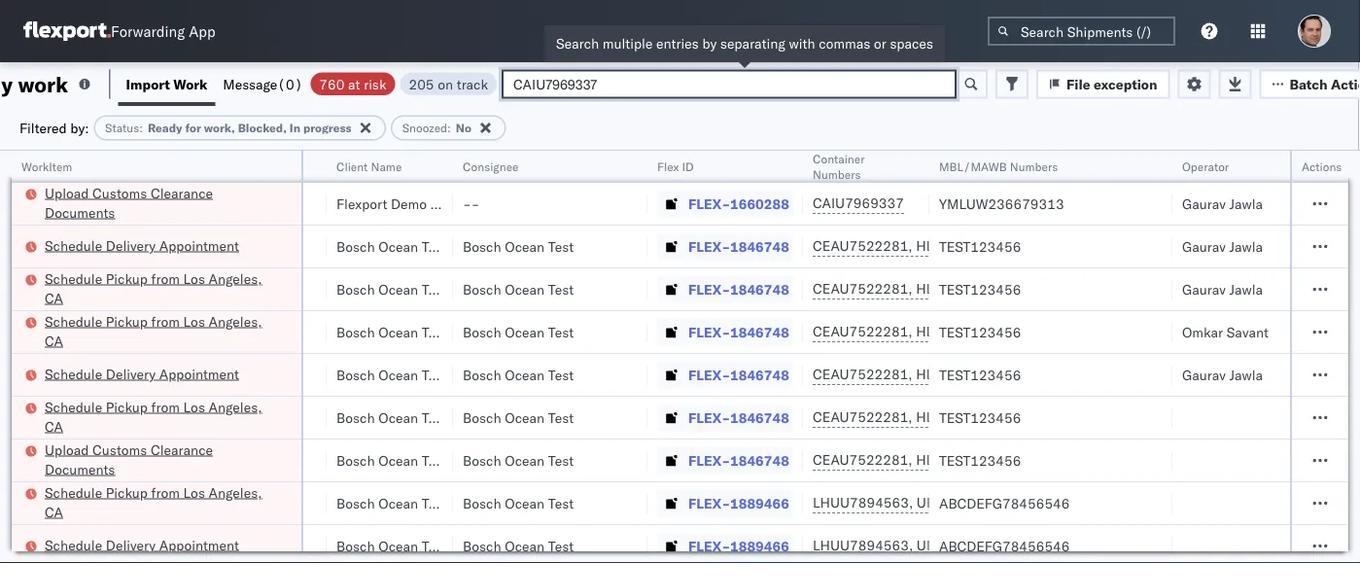 Task type: locate. For each thing, give the bounding box(es) containing it.
3 los from the top
[[183, 398, 205, 415]]

consignee right demo
[[431, 195, 496, 212]]

customs for flexport demo consignee
[[92, 184, 147, 201]]

ca for first schedule pickup from los angeles, ca button from the bottom of the page 'schedule pickup from los angeles, ca' link
[[45, 503, 63, 520]]

schedule for third schedule pickup from los angeles, ca button from the top of the page
[[45, 398, 102, 415]]

3 appointment from the top
[[159, 536, 239, 554]]

flex-
[[689, 195, 731, 212], [689, 238, 731, 255], [689, 281, 731, 298], [689, 323, 731, 340], [689, 366, 731, 383], [689, 409, 731, 426], [689, 452, 731, 469], [689, 495, 731, 512], [689, 537, 731, 554]]

2 ceau7522281, hlxu6269489, hlxu8034992 from the top
[[813, 280, 1115, 297]]

schedule pickup from los angeles, ca
[[45, 270, 262, 306], [45, 313, 262, 349], [45, 398, 262, 435], [45, 484, 262, 520]]

0 vertical spatial schedule delivery appointment
[[45, 237, 239, 254]]

1 upload customs clearance documents button from the top
[[45, 183, 276, 224]]

0 vertical spatial upload customs clearance documents
[[45, 184, 213, 221]]

2 vertical spatial delivery
[[106, 536, 156, 554]]

1 vertical spatial uetu5238478
[[917, 537, 1012, 554]]

3 test123456 from the top
[[940, 323, 1022, 340]]

app
[[189, 22, 216, 40]]

3 pickup from the top
[[106, 398, 148, 415]]

flex-1889466 for schedule delivery appointment
[[689, 537, 790, 554]]

2 schedule from the top
[[45, 270, 102, 287]]

ceau7522281, for 4th schedule pickup from los angeles, ca button from the bottom
[[813, 280, 913, 297]]

4 schedule pickup from los angeles, ca from the top
[[45, 484, 262, 520]]

2 ceau7522281, from the top
[[813, 280, 913, 297]]

1 vertical spatial appointment
[[159, 365, 239, 382]]

angeles, for 3rd schedule pickup from los angeles, ca button from the bottom 'schedule pickup from los angeles, ca' link
[[209, 313, 262, 330]]

1 flex-1846748 from the top
[[689, 238, 790, 255]]

7 resize handle column header from the left
[[780, 151, 803, 563]]

3 delivery from the top
[[106, 536, 156, 554]]

1 vertical spatial abcdefg78456546
[[940, 537, 1070, 554]]

schedule delivery appointment for flex-1889466
[[45, 536, 239, 554]]

1846748
[[731, 238, 790, 255], [731, 281, 790, 298], [731, 323, 790, 340], [731, 366, 790, 383], [731, 409, 790, 426], [731, 452, 790, 469]]

1 uetu5238478 from the top
[[917, 494, 1012, 511]]

hlxu8034992 for third schedule pickup from los angeles, ca button from the top of the page
[[1020, 409, 1115, 426]]

2 flex-1846748 from the top
[[689, 281, 790, 298]]

1 schedule pickup from los angeles, ca link from the top
[[45, 269, 276, 308]]

6 hlxu8034992 from the top
[[1020, 451, 1115, 468]]

numbers inside container numbers
[[813, 167, 861, 181]]

4 gaurav from the top
[[1183, 366, 1227, 383]]

status
[[105, 121, 139, 135]]

3 flex- from the top
[[689, 281, 731, 298]]

1 : from the left
[[139, 121, 143, 135]]

test123456
[[940, 238, 1022, 255], [940, 281, 1022, 298], [940, 323, 1022, 340], [940, 366, 1022, 383], [940, 409, 1022, 426], [940, 452, 1022, 469]]

8 ocean fcl from the top
[[210, 495, 278, 512]]

lhuu7894563, uetu5238478 for schedule pickup from los angeles, ca
[[813, 494, 1012, 511]]

uetu5238478
[[917, 494, 1012, 511], [917, 537, 1012, 554]]

hlxu8034992 for 4th schedule pickup from los angeles, ca button from the bottom
[[1020, 280, 1115, 297]]

0 vertical spatial consignee
[[463, 159, 519, 174]]

flex id button
[[648, 155, 784, 174]]

1 vertical spatial upload
[[45, 441, 89, 458]]

from
[[151, 270, 180, 287], [151, 313, 180, 330], [151, 398, 180, 415], [151, 484, 180, 501]]

flex-1660288 button
[[658, 190, 794, 217], [658, 190, 794, 217]]

5 schedule from the top
[[45, 398, 102, 415]]

test123456 for third schedule pickup from los angeles, ca button from the top of the page
[[940, 409, 1022, 426]]

2 schedule pickup from los angeles, ca button from the top
[[45, 312, 276, 353]]

2 resize handle column header from the left
[[177, 151, 200, 563]]

1 upload customs clearance documents link from the top
[[45, 183, 276, 222]]

hlxu6269489,
[[917, 237, 1016, 254], [917, 280, 1016, 297], [917, 323, 1016, 340], [917, 366, 1016, 383], [917, 409, 1016, 426], [917, 451, 1016, 468]]

lhuu7894563, uetu5238478
[[813, 494, 1012, 511], [813, 537, 1012, 554]]

ocean fcl for 'schedule pickup from los angeles, ca' link corresponding to third schedule pickup from los angeles, ca button from the top of the page
[[210, 409, 278, 426]]

hlxu6269489, for schedule delivery appointment button related to flex-1846748
[[917, 366, 1016, 383]]

3 1846748 from the top
[[731, 323, 790, 340]]

1 hlxu8034992 from the top
[[1020, 237, 1115, 254]]

2 from from the top
[[151, 313, 180, 330]]

omkar
[[1183, 323, 1224, 340]]

appointment
[[159, 237, 239, 254], [159, 365, 239, 382], [159, 536, 239, 554]]

3 schedule delivery appointment button from the top
[[45, 536, 239, 557]]

6 1846748 from the top
[[731, 452, 790, 469]]

ceau7522281, hlxu6269489, hlxu8034992 for schedule delivery appointment button related to flex-1846748
[[813, 366, 1115, 383]]

by:
[[70, 119, 89, 136]]

file exception
[[1067, 75, 1158, 92]]

0 vertical spatial upload
[[45, 184, 89, 201]]

ocean fcl
[[210, 195, 278, 212], [210, 238, 278, 255], [210, 281, 278, 298], [210, 323, 278, 340], [210, 366, 278, 383], [210, 409, 278, 426], [210, 452, 278, 469], [210, 495, 278, 512], [210, 537, 278, 554]]

flex-1889466
[[689, 495, 790, 512], [689, 537, 790, 554]]

schedule delivery appointment link for flex-1846748
[[45, 364, 239, 384]]

11 resize handle column header from the left
[[1326, 151, 1349, 563]]

2 schedule delivery appointment link from the top
[[45, 364, 239, 384]]

1 vertical spatial customs
[[92, 441, 147, 458]]

1 resize handle column header from the left
[[109, 151, 132, 563]]

schedule pickup from los angeles, ca link for 4th schedule pickup from los angeles, ca button from the bottom
[[45, 269, 276, 308]]

-
[[463, 195, 471, 212], [471, 195, 480, 212]]

1889466 for schedule delivery appointment
[[731, 537, 790, 554]]

0 vertical spatial delivery
[[106, 237, 156, 254]]

0 vertical spatial abcdefg78456546
[[940, 495, 1070, 512]]

9 flex- from the top
[[689, 537, 731, 554]]

numbers down container
[[813, 167, 861, 181]]

0 vertical spatial uetu5238478
[[917, 494, 1012, 511]]

schedule pickup from los angeles, ca link
[[45, 269, 276, 308], [45, 312, 276, 351], [45, 397, 276, 436], [45, 483, 276, 522]]

2 1889466 from the top
[[731, 537, 790, 554]]

4 schedule pickup from los angeles, ca link from the top
[[45, 483, 276, 522]]

ceau7522281, for 3rd schedule pickup from los angeles, ca button from the bottom
[[813, 323, 913, 340]]

schedule
[[45, 237, 102, 254], [45, 270, 102, 287], [45, 313, 102, 330], [45, 365, 102, 382], [45, 398, 102, 415], [45, 484, 102, 501], [45, 536, 102, 554]]

3 schedule delivery appointment link from the top
[[45, 536, 239, 555]]

schedule delivery appointment button for flex-1846748
[[45, 364, 239, 386]]

7 ocean fcl from the top
[[210, 452, 278, 469]]

abcdefg78456546
[[940, 495, 1070, 512], [940, 537, 1070, 554]]

jawla for upload customs clearance documents
[[1230, 195, 1264, 212]]

4 angeles, from the top
[[209, 484, 262, 501]]

los
[[183, 270, 205, 287], [183, 313, 205, 330], [183, 398, 205, 415], [183, 484, 205, 501]]

4 ceau7522281, from the top
[[813, 366, 913, 383]]

upload customs clearance documents for bosch
[[45, 441, 213, 478]]

1 documents from the top
[[45, 204, 115, 221]]

5 resize handle column header from the left
[[430, 151, 453, 563]]

los for third schedule pickup from los angeles, ca button from the top of the page
[[183, 398, 205, 415]]

3 angeles, from the top
[[209, 398, 262, 415]]

gaurav jawla for upload customs clearance documents
[[1183, 195, 1264, 212]]

5 flex- from the top
[[689, 366, 731, 383]]

2 vertical spatial schedule delivery appointment
[[45, 536, 239, 554]]

numbers for mbl/mawb numbers
[[1010, 159, 1059, 174]]

2 hlxu8034992 from the top
[[1020, 280, 1115, 297]]

1 horizontal spatial :
[[448, 121, 451, 135]]

hlxu6269489, for 4th schedule pickup from los angeles, ca button from the bottom
[[917, 280, 1016, 297]]

schedule for first schedule delivery appointment button from the top
[[45, 237, 102, 254]]

3 schedule delivery appointment from the top
[[45, 536, 239, 554]]

0 vertical spatial schedule delivery appointment button
[[45, 236, 239, 257]]

ceau7522281, for schedule delivery appointment button related to flex-1846748
[[813, 366, 913, 383]]

4 from from the top
[[151, 484, 180, 501]]

1 los from the top
[[183, 270, 205, 287]]

bosch
[[337, 238, 375, 255], [463, 238, 502, 255], [337, 281, 375, 298], [463, 281, 502, 298], [337, 323, 375, 340], [463, 323, 502, 340], [337, 366, 375, 383], [463, 366, 502, 383], [337, 409, 375, 426], [463, 409, 502, 426], [337, 452, 375, 469], [463, 452, 502, 469], [337, 495, 375, 512], [463, 495, 502, 512], [337, 537, 375, 554], [463, 537, 502, 554]]

1 vertical spatial flex-1889466
[[689, 537, 790, 554]]

consignee
[[463, 159, 519, 174], [431, 195, 496, 212]]

clearance for bosch ocean test
[[151, 441, 213, 458]]

2 clearance from the top
[[151, 441, 213, 458]]

0 vertical spatial lhuu7894563, uetu5238478
[[813, 494, 1012, 511]]

0 vertical spatial documents
[[45, 204, 115, 221]]

2 vertical spatial appointment
[[159, 536, 239, 554]]

: left ready
[[139, 121, 143, 135]]

schedule for 3rd schedule pickup from los angeles, ca button from the bottom
[[45, 313, 102, 330]]

client name button
[[327, 155, 434, 174]]

schedule delivery appointment
[[45, 237, 239, 254], [45, 365, 239, 382], [45, 536, 239, 554]]

resize handle column header
[[109, 151, 132, 563], [177, 151, 200, 563], [278, 151, 302, 563], [304, 151, 327, 563], [430, 151, 453, 563], [625, 151, 648, 563], [780, 151, 803, 563], [907, 151, 930, 563], [1150, 151, 1173, 563], [1276, 151, 1300, 563], [1326, 151, 1349, 563]]

2 los from the top
[[183, 313, 205, 330]]

consignee up --
[[463, 159, 519, 174]]

jawla for schedule delivery appointment
[[1230, 366, 1264, 383]]

gaurav
[[1183, 195, 1227, 212], [1183, 238, 1227, 255], [1183, 281, 1227, 298], [1183, 366, 1227, 383]]

flex-1846748 for 'schedule pickup from los angeles, ca' link corresponding to third schedule pickup from los angeles, ca button from the top of the page
[[689, 409, 790, 426]]

2 ca from the top
[[45, 332, 63, 349]]

4 schedule pickup from los angeles, ca button from the top
[[45, 483, 276, 524]]

schedule pickup from los angeles, ca for 3rd schedule pickup from los angeles, ca button from the bottom 'schedule pickup from los angeles, ca' link
[[45, 313, 262, 349]]

3 ceau7522281, hlxu6269489, hlxu8034992 from the top
[[813, 323, 1115, 340]]

0 vertical spatial lhuu7894563,
[[813, 494, 914, 511]]

0 vertical spatial customs
[[92, 184, 147, 201]]

4 jawla from the top
[[1230, 366, 1264, 383]]

2 : from the left
[[448, 121, 451, 135]]

2 vertical spatial schedule delivery appointment link
[[45, 536, 239, 555]]

Search Work text field
[[502, 70, 957, 99]]

1 vertical spatial upload customs clearance documents
[[45, 441, 213, 478]]

test123456 for 3rd schedule pickup from los angeles, ca button from the bottom
[[940, 323, 1022, 340]]

1 vertical spatial 1889466
[[731, 537, 790, 554]]

4 gaurav jawla from the top
[[1183, 366, 1264, 383]]

client
[[337, 159, 368, 174]]

2 hlxu6269489, from the top
[[917, 280, 1016, 297]]

1 vertical spatial schedule delivery appointment
[[45, 365, 239, 382]]

2 fcl from the top
[[254, 238, 278, 255]]

4 flex-1846748 from the top
[[689, 366, 790, 383]]

delivery for flex-1846748
[[106, 365, 156, 382]]

1 1889466 from the top
[[731, 495, 790, 512]]

workitem
[[21, 159, 72, 174]]

hlxu6269489, for 3rd schedule pickup from los angeles, ca button from the bottom
[[917, 323, 1016, 340]]

5 hlxu6269489, from the top
[[917, 409, 1016, 426]]

file
[[1067, 75, 1091, 92]]

ceau7522281, for third schedule pickup from los angeles, ca button from the top of the page
[[813, 409, 913, 426]]

1889466
[[731, 495, 790, 512], [731, 537, 790, 554]]

entries
[[657, 35, 699, 52]]

numbers inside button
[[1010, 159, 1059, 174]]

4 ocean fcl from the top
[[210, 323, 278, 340]]

: left no
[[448, 121, 451, 135]]

3 ceau7522281, from the top
[[813, 323, 913, 340]]

upload customs clearance documents button
[[45, 183, 276, 224], [45, 440, 276, 481]]

flex-1846748 button
[[658, 233, 794, 260], [658, 233, 794, 260], [658, 276, 794, 303], [658, 276, 794, 303], [658, 319, 794, 346], [658, 319, 794, 346], [658, 361, 794, 389], [658, 361, 794, 389], [658, 404, 794, 431], [658, 404, 794, 431], [658, 447, 794, 474], [658, 447, 794, 474]]

1 vertical spatial delivery
[[106, 365, 156, 382]]

4 fcl from the top
[[254, 323, 278, 340]]

2 ocean fcl from the top
[[210, 238, 278, 255]]

ca for 4th schedule pickup from los angeles, ca button from the bottom 'schedule pickup from los angeles, ca' link
[[45, 289, 63, 306]]

jawla for schedule pickup from los angeles, ca
[[1230, 281, 1264, 298]]

: for snoozed
[[448, 121, 451, 135]]

pickup
[[106, 270, 148, 287], [106, 313, 148, 330], [106, 398, 148, 415], [106, 484, 148, 501]]

1 vertical spatial upload customs clearance documents button
[[45, 440, 276, 481]]

ca
[[45, 289, 63, 306], [45, 332, 63, 349], [45, 418, 63, 435], [45, 503, 63, 520]]

2 upload customs clearance documents from the top
[[45, 441, 213, 478]]

schedule delivery appointment link
[[45, 236, 239, 255], [45, 364, 239, 384], [45, 536, 239, 555]]

1 vertical spatial schedule delivery appointment button
[[45, 364, 239, 386]]

documents
[[45, 204, 115, 221], [45, 461, 115, 478]]

0 vertical spatial clearance
[[151, 184, 213, 201]]

savant
[[1227, 323, 1269, 340]]

on
[[438, 75, 453, 92]]

: for status
[[139, 121, 143, 135]]

1 angeles, from the top
[[209, 270, 262, 287]]

schedule pickup from los angeles, ca for 'schedule pickup from los angeles, ca' link corresponding to third schedule pickup from los angeles, ca button from the top of the page
[[45, 398, 262, 435]]

(0)
[[278, 75, 303, 92]]

test
[[422, 238, 448, 255], [548, 238, 574, 255], [422, 281, 448, 298], [548, 281, 574, 298], [422, 323, 448, 340], [548, 323, 574, 340], [422, 366, 448, 383], [548, 366, 574, 383], [422, 409, 448, 426], [548, 409, 574, 426], [422, 452, 448, 469], [548, 452, 574, 469], [422, 495, 448, 512], [548, 495, 574, 512], [422, 537, 448, 554], [548, 537, 574, 554]]

1 vertical spatial clearance
[[151, 441, 213, 458]]

0 horizontal spatial numbers
[[813, 167, 861, 181]]

7 schedule from the top
[[45, 536, 102, 554]]

jawla
[[1230, 195, 1264, 212], [1230, 238, 1264, 255], [1230, 281, 1264, 298], [1230, 366, 1264, 383]]

2 delivery from the top
[[106, 365, 156, 382]]

2 lhuu7894563, from the top
[[813, 537, 914, 554]]

gaurav for upload customs clearance documents
[[1183, 195, 1227, 212]]

message (0)
[[223, 75, 303, 92]]

flex- for schedule delivery appointment button related to flex-1846748
[[689, 366, 731, 383]]

forwarding app link
[[23, 21, 216, 41]]

0 vertical spatial upload customs clearance documents button
[[45, 183, 276, 224]]

upload customs clearance documents button for flexport demo consignee
[[45, 183, 276, 224]]

--
[[463, 195, 480, 212]]

numbers
[[1010, 159, 1059, 174], [813, 167, 861, 181]]

5 hlxu8034992 from the top
[[1020, 409, 1115, 426]]

1 horizontal spatial numbers
[[1010, 159, 1059, 174]]

5 ocean fcl from the top
[[210, 366, 278, 383]]

los for first schedule pickup from los angeles, ca button from the bottom of the page
[[183, 484, 205, 501]]

ymluw236679313
[[940, 195, 1065, 212]]

6 test123456 from the top
[[940, 452, 1022, 469]]

import work
[[126, 75, 208, 92]]

work
[[18, 71, 68, 97]]

appointment for flex-1889466
[[159, 536, 239, 554]]

flex-1889466 for schedule pickup from los angeles, ca
[[689, 495, 790, 512]]

1 schedule delivery appointment button from the top
[[45, 236, 239, 257]]

uetu5238478 for schedule delivery appointment
[[917, 537, 1012, 554]]

1889466 for schedule pickup from los angeles, ca
[[731, 495, 790, 512]]

6 hlxu6269489, from the top
[[917, 451, 1016, 468]]

flex-1846748 for bosch's upload customs clearance documents link
[[689, 452, 790, 469]]

blocked,
[[238, 121, 287, 135]]

ceau7522281, hlxu6269489, hlxu8034992 for 4th schedule pickup from los angeles, ca button from the bottom
[[813, 280, 1115, 297]]

3 jawla from the top
[[1230, 281, 1264, 298]]

2 lhuu7894563, uetu5238478 from the top
[[813, 537, 1012, 554]]

search multiple entries by separating with commas or spaces
[[556, 35, 934, 52]]

upload customs clearance documents link
[[45, 183, 276, 222], [45, 440, 276, 479]]

1 vertical spatial upload customs clearance documents link
[[45, 440, 276, 479]]

2 vertical spatial schedule delivery appointment button
[[45, 536, 239, 557]]

consignee inside button
[[463, 159, 519, 174]]

hlxu6269489, for third schedule pickup from los angeles, ca button from the top of the page
[[917, 409, 1016, 426]]

2 pickup from the top
[[106, 313, 148, 330]]

schedule for schedule delivery appointment button related to flex-1846748
[[45, 365, 102, 382]]

1 vertical spatial schedule delivery appointment link
[[45, 364, 239, 384]]

1 vertical spatial lhuu7894563,
[[813, 537, 914, 554]]

0 vertical spatial flex-1889466
[[689, 495, 790, 512]]

5 flex-1846748 from the top
[[689, 409, 790, 426]]

appointment for flex-1846748
[[159, 365, 239, 382]]

2 flex- from the top
[[689, 238, 731, 255]]

1 from from the top
[[151, 270, 180, 287]]

mbl/mawb numbers button
[[930, 155, 1154, 174]]

flex-1889466 button
[[658, 490, 794, 517], [658, 490, 794, 517], [658, 533, 794, 560], [658, 533, 794, 560]]

1 vertical spatial lhuu7894563, uetu5238478
[[813, 537, 1012, 554]]

ocean fcl for 3rd schedule pickup from los angeles, ca button from the bottom 'schedule pickup from los angeles, ca' link
[[210, 323, 278, 340]]

1 ca from the top
[[45, 289, 63, 306]]

bosch ocean test
[[337, 238, 448, 255], [463, 238, 574, 255], [337, 281, 448, 298], [463, 281, 574, 298], [337, 323, 448, 340], [463, 323, 574, 340], [337, 366, 448, 383], [463, 366, 574, 383], [337, 409, 448, 426], [463, 409, 574, 426], [337, 452, 448, 469], [463, 452, 574, 469], [337, 495, 448, 512], [463, 495, 574, 512], [337, 537, 448, 554], [463, 537, 574, 554]]

3 resize handle column header from the left
[[278, 151, 302, 563]]

0 vertical spatial schedule delivery appointment link
[[45, 236, 239, 255]]

schedule for schedule delivery appointment button related to flex-1889466
[[45, 536, 102, 554]]

message
[[223, 75, 278, 92]]

1 jawla from the top
[[1230, 195, 1264, 212]]

numbers for container numbers
[[813, 167, 861, 181]]

my
[[0, 71, 13, 97]]

4 ca from the top
[[45, 503, 63, 520]]

pickup for third schedule pickup from los angeles, ca button from the top of the page
[[106, 398, 148, 415]]

6 flex- from the top
[[689, 409, 731, 426]]

import
[[126, 75, 170, 92]]

1 flex-1889466 from the top
[[689, 495, 790, 512]]

1 lhuu7894563, uetu5238478 from the top
[[813, 494, 1012, 511]]

los for 3rd schedule pickup from los angeles, ca button from the bottom
[[183, 313, 205, 330]]

2 upload customs clearance documents link from the top
[[45, 440, 276, 479]]

flex-1846748
[[689, 238, 790, 255], [689, 281, 790, 298], [689, 323, 790, 340], [689, 366, 790, 383], [689, 409, 790, 426], [689, 452, 790, 469]]

import work button
[[118, 62, 215, 106]]

0 horizontal spatial :
[[139, 121, 143, 135]]

0 vertical spatial 1889466
[[731, 495, 790, 512]]

angeles,
[[209, 270, 262, 287], [209, 313, 262, 330], [209, 398, 262, 415], [209, 484, 262, 501]]

upload customs clearance documents for flexport
[[45, 184, 213, 221]]

numbers up ymluw236679313
[[1010, 159, 1059, 174]]

3 ocean fcl from the top
[[210, 281, 278, 298]]

from for first schedule pickup from los angeles, ca button from the bottom of the page
[[151, 484, 180, 501]]

ceau7522281, hlxu6269489, hlxu8034992
[[813, 237, 1115, 254], [813, 280, 1115, 297], [813, 323, 1115, 340], [813, 366, 1115, 383], [813, 409, 1115, 426], [813, 451, 1115, 468]]

2 gaurav from the top
[[1183, 238, 1227, 255]]

1 ocean fcl from the top
[[210, 195, 278, 212]]

0 vertical spatial upload customs clearance documents link
[[45, 183, 276, 222]]

0 vertical spatial appointment
[[159, 237, 239, 254]]

schedule delivery appointment button
[[45, 236, 239, 257], [45, 364, 239, 386], [45, 536, 239, 557]]

clearance
[[151, 184, 213, 201], [151, 441, 213, 458]]

file exception button
[[1037, 70, 1171, 99], [1037, 70, 1171, 99]]

2 upload from the top
[[45, 441, 89, 458]]

abcdefg78456546 for schedule delivery appointment
[[940, 537, 1070, 554]]

from for 4th schedule pickup from los angeles, ca button from the bottom
[[151, 270, 180, 287]]

flex- for 3rd schedule pickup from los angeles, ca button from the bottom
[[689, 323, 731, 340]]

container numbers
[[813, 151, 865, 181]]

hlxu8034992
[[1020, 237, 1115, 254], [1020, 280, 1115, 297], [1020, 323, 1115, 340], [1020, 366, 1115, 383], [1020, 409, 1115, 426], [1020, 451, 1115, 468]]

1 vertical spatial documents
[[45, 461, 115, 478]]

fcl
[[254, 195, 278, 212], [254, 238, 278, 255], [254, 281, 278, 298], [254, 323, 278, 340], [254, 366, 278, 383], [254, 409, 278, 426], [254, 452, 278, 469], [254, 495, 278, 512], [254, 537, 278, 554]]

3 schedule pickup from los angeles, ca link from the top
[[45, 397, 276, 436]]



Task type: describe. For each thing, give the bounding box(es) containing it.
operator
[[1183, 159, 1230, 174]]

name
[[371, 159, 402, 174]]

1 - from the left
[[463, 195, 471, 212]]

6 resize handle column header from the left
[[625, 151, 648, 563]]

flex- for 4th schedule pickup from los angeles, ca button from the bottom
[[689, 281, 731, 298]]

flex id
[[658, 159, 694, 174]]

my work
[[0, 71, 68, 97]]

hlxu8034992 for upload customs clearance documents button for bosch ocean test
[[1020, 451, 1115, 468]]

1 fcl from the top
[[254, 195, 278, 212]]

work,
[[204, 121, 235, 135]]

schedule pickup from los angeles, ca link for first schedule pickup from los angeles, ca button from the bottom of the page
[[45, 483, 276, 522]]

filtered by:
[[19, 119, 89, 136]]

progress
[[303, 121, 352, 135]]

1 test123456 from the top
[[940, 238, 1022, 255]]

forwarding app
[[111, 22, 216, 40]]

1 ceau7522281, from the top
[[813, 237, 913, 254]]

1 schedule pickup from los angeles, ca button from the top
[[45, 269, 276, 310]]

2 1846748 from the top
[[731, 281, 790, 298]]

ready
[[148, 121, 182, 135]]

schedule pickup from los angeles, ca link for third schedule pickup from los angeles, ca button from the top of the page
[[45, 397, 276, 436]]

no
[[456, 121, 472, 135]]

schedule pickup from los angeles, ca link for 3rd schedule pickup from los angeles, ca button from the bottom
[[45, 312, 276, 351]]

7 flex- from the top
[[689, 452, 731, 469]]

test123456 for schedule delivery appointment button related to flex-1846748
[[940, 366, 1022, 383]]

batch actio button
[[1260, 70, 1361, 99]]

2 gaurav jawla from the top
[[1183, 238, 1264, 255]]

2 jawla from the top
[[1230, 238, 1264, 255]]

flexport. image
[[23, 21, 111, 41]]

4 resize handle column header from the left
[[304, 151, 327, 563]]

mode
[[210, 159, 240, 174]]

205 on track
[[409, 75, 488, 92]]

pickup for 4th schedule pickup from los angeles, ca button from the bottom
[[106, 270, 148, 287]]

flex
[[658, 159, 679, 174]]

los for 4th schedule pickup from los angeles, ca button from the bottom
[[183, 270, 205, 287]]

gaurav for schedule delivery appointment
[[1183, 366, 1227, 383]]

batch actio
[[1290, 75, 1361, 92]]

flex-1660288
[[689, 195, 790, 212]]

1 1846748 from the top
[[731, 238, 790, 255]]

ceau7522281, hlxu6269489, hlxu8034992 for upload customs clearance documents button for bosch ocean test
[[813, 451, 1115, 468]]

snoozed : no
[[402, 121, 472, 135]]

documents for flexport
[[45, 204, 115, 221]]

uetu5238478 for schedule pickup from los angeles, ca
[[917, 494, 1012, 511]]

6 fcl from the top
[[254, 409, 278, 426]]

7 fcl from the top
[[254, 452, 278, 469]]

5 fcl from the top
[[254, 366, 278, 383]]

1660288
[[731, 195, 790, 212]]

1 flex- from the top
[[689, 195, 731, 212]]

3 schedule pickup from los angeles, ca button from the top
[[45, 397, 276, 438]]

ceau7522281, hlxu6269489, hlxu8034992 for 3rd schedule pickup from los angeles, ca button from the bottom
[[813, 323, 1115, 340]]

omkar savant
[[1183, 323, 1269, 340]]

9 fcl from the top
[[254, 537, 278, 554]]

hlxu8034992 for schedule delivery appointment button related to flex-1846748
[[1020, 366, 1115, 383]]

ceau7522281, for upload customs clearance documents button for bosch ocean test
[[813, 451, 913, 468]]

1 appointment from the top
[[159, 237, 239, 254]]

demo
[[391, 195, 427, 212]]

by
[[703, 35, 717, 52]]

9 resize handle column header from the left
[[1150, 151, 1173, 563]]

customs for bosch ocean test
[[92, 441, 147, 458]]

flexport demo consignee
[[337, 195, 496, 212]]

for
[[185, 121, 201, 135]]

gaurav for schedule pickup from los angeles, ca
[[1183, 281, 1227, 298]]

spaces
[[890, 35, 934, 52]]

upload customs clearance documents link for bosch
[[45, 440, 276, 479]]

commas
[[819, 35, 871, 52]]

snoozed
[[402, 121, 448, 135]]

angeles, for 4th schedule pickup from los angeles, ca button from the bottom 'schedule pickup from los angeles, ca' link
[[209, 270, 262, 287]]

forwarding
[[111, 22, 185, 40]]

consignee button
[[453, 155, 628, 174]]

upload for bosch
[[45, 441, 89, 458]]

caiu7969337
[[813, 195, 905, 212]]

1 schedule delivery appointment from the top
[[45, 237, 239, 254]]

flex-1846748 for 3rd schedule pickup from los angeles, ca button from the bottom 'schedule pickup from los angeles, ca' link
[[689, 323, 790, 340]]

actio
[[1332, 75, 1361, 92]]

Search Shipments (/) text field
[[988, 17, 1176, 46]]

container
[[813, 151, 865, 166]]

760
[[319, 75, 345, 92]]

10 resize handle column header from the left
[[1276, 151, 1300, 563]]

flexport
[[337, 195, 387, 212]]

schedule pickup from los angeles, ca for 4th schedule pickup from los angeles, ca button from the bottom 'schedule pickup from los angeles, ca' link
[[45, 270, 262, 306]]

mbl/mawb numbers
[[940, 159, 1059, 174]]

documents for bosch
[[45, 461, 115, 478]]

8 fcl from the top
[[254, 495, 278, 512]]

ca for 3rd schedule pickup from los angeles, ca button from the bottom 'schedule pickup from los angeles, ca' link
[[45, 332, 63, 349]]

filtered
[[19, 119, 67, 136]]

multiple
[[603, 35, 653, 52]]

abcdefg78456546 for schedule pickup from los angeles, ca
[[940, 495, 1070, 512]]

205
[[409, 75, 434, 92]]

4 1846748 from the top
[[731, 366, 790, 383]]

mode button
[[200, 155, 307, 174]]

gaurav jawla for schedule delivery appointment
[[1183, 366, 1264, 383]]

track
[[457, 75, 488, 92]]

risk
[[364, 75, 387, 92]]

ca for 'schedule pickup from los angeles, ca' link corresponding to third schedule pickup from los angeles, ca button from the top of the page
[[45, 418, 63, 435]]

5 1846748 from the top
[[731, 409, 790, 426]]

2 - from the left
[[471, 195, 480, 212]]

separating
[[721, 35, 786, 52]]

from for 3rd schedule pickup from los angeles, ca button from the bottom
[[151, 313, 180, 330]]

ocean fcl for bosch's upload customs clearance documents link
[[210, 452, 278, 469]]

actions
[[1303, 159, 1343, 174]]

mbl/mawb
[[940, 159, 1007, 174]]

ocean fcl for 4th schedule pickup from los angeles, ca button from the bottom 'schedule pickup from los angeles, ca' link
[[210, 281, 278, 298]]

schedule delivery appointment button for flex-1889466
[[45, 536, 239, 557]]

or
[[874, 35, 887, 52]]

1 ceau7522281, hlxu6269489, hlxu8034992 from the top
[[813, 237, 1115, 254]]

search
[[556, 35, 599, 52]]

flex- for third schedule pickup from los angeles, ca button from the top of the page
[[689, 409, 731, 426]]

ocean fcl for first schedule pickup from los angeles, ca button from the bottom of the page 'schedule pickup from los angeles, ca' link
[[210, 495, 278, 512]]

lhuu7894563, for schedule pickup from los angeles, ca
[[813, 494, 914, 511]]

ocean fcl for schedule delivery appointment link related to flex-1889466
[[210, 537, 278, 554]]

gaurav jawla for schedule pickup from los angeles, ca
[[1183, 281, 1264, 298]]

exception
[[1094, 75, 1158, 92]]

workitem button
[[12, 155, 282, 174]]

schedule delivery appointment for flex-1846748
[[45, 365, 239, 382]]

container numbers button
[[803, 147, 911, 182]]

schedule for first schedule pickup from los angeles, ca button from the bottom of the page
[[45, 484, 102, 501]]

delivery for flex-1889466
[[106, 536, 156, 554]]

flex-1846748 for schedule delivery appointment link associated with flex-1846748
[[689, 366, 790, 383]]

work
[[173, 75, 208, 92]]

ocean fcl for schedule delivery appointment link associated with flex-1846748
[[210, 366, 278, 383]]

angeles, for first schedule pickup from los angeles, ca button from the bottom of the page 'schedule pickup from los angeles, ca' link
[[209, 484, 262, 501]]

1 delivery from the top
[[106, 237, 156, 254]]

lhuu7894563, uetu5238478 for schedule delivery appointment
[[813, 537, 1012, 554]]

flex-1846748 for 4th schedule pickup from los angeles, ca button from the bottom 'schedule pickup from los angeles, ca' link
[[689, 281, 790, 298]]

client name
[[337, 159, 402, 174]]

1 vertical spatial consignee
[[431, 195, 496, 212]]

ocean fcl for upload customs clearance documents link associated with flexport
[[210, 195, 278, 212]]

760 at risk
[[319, 75, 387, 92]]

8 resize handle column header from the left
[[907, 151, 930, 563]]

clearance for flexport demo consignee
[[151, 184, 213, 201]]

schedule for 4th schedule pickup from los angeles, ca button from the bottom
[[45, 270, 102, 287]]

upload customs clearance documents button for bosch ocean test
[[45, 440, 276, 481]]

test123456 for upload customs clearance documents button for bosch ocean test
[[940, 452, 1022, 469]]

id
[[682, 159, 694, 174]]

schedule pickup from los angeles, ca for first schedule pickup from los angeles, ca button from the bottom of the page 'schedule pickup from los angeles, ca' link
[[45, 484, 262, 520]]

from for third schedule pickup from los angeles, ca button from the top of the page
[[151, 398, 180, 415]]

pickup for first schedule pickup from los angeles, ca button from the bottom of the page
[[106, 484, 148, 501]]

upload customs clearance documents link for flexport
[[45, 183, 276, 222]]

1 schedule delivery appointment link from the top
[[45, 236, 239, 255]]

status : ready for work, blocked, in progress
[[105, 121, 352, 135]]

batch
[[1290, 75, 1328, 92]]

schedule delivery appointment link for flex-1889466
[[45, 536, 239, 555]]

at
[[348, 75, 360, 92]]

hlxu8034992 for 3rd schedule pickup from los angeles, ca button from the bottom
[[1020, 323, 1115, 340]]

snooze
[[142, 159, 180, 174]]

3 fcl from the top
[[254, 281, 278, 298]]

with
[[789, 35, 816, 52]]

1 hlxu6269489, from the top
[[917, 237, 1016, 254]]

in
[[290, 121, 301, 135]]



Task type: vqa. For each thing, say whether or not it's contained in the screenshot.
5:30 AM PST, Feb 3, 2023's Confirm Delivery BUTTON
no



